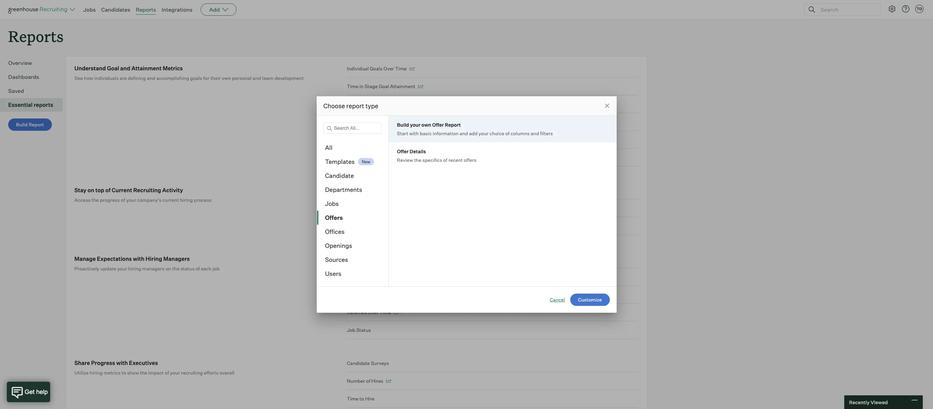 Task type: vqa. For each thing, say whether or not it's contained in the screenshot.
Saved at the left top of page
yes



Task type: locate. For each thing, give the bounding box(es) containing it.
time
[[396, 66, 407, 71], [347, 83, 359, 89], [347, 101, 359, 107], [347, 119, 359, 125], [347, 137, 359, 143], [347, 154, 359, 160], [388, 274, 400, 280], [380, 310, 392, 315], [347, 396, 359, 402]]

time in stage goal attainment
[[347, 83, 416, 89]]

your left company's
[[126, 197, 136, 203]]

stay
[[74, 187, 87, 194]]

basic
[[420, 130, 432, 136]]

cancel link
[[550, 297, 566, 303]]

accomplishing
[[157, 75, 189, 81]]

proactively
[[74, 266, 99, 272]]

summary
[[375, 223, 397, 229]]

0 vertical spatial on
[[88, 187, 94, 194]]

of left each
[[196, 266, 200, 272]]

type
[[366, 102, 379, 110]]

offer up information
[[433, 122, 444, 128]]

pipeline left per
[[365, 188, 383, 193]]

the down managers
[[172, 266, 180, 272]]

to for offer
[[360, 154, 364, 160]]

individual goals over time
[[347, 66, 407, 71]]

2 vertical spatial with
[[116, 360, 128, 367]]

hiring right current
[[180, 197, 193, 203]]

own up basic
[[422, 122, 432, 128]]

2 horizontal spatial offer
[[433, 122, 444, 128]]

sources
[[325, 256, 348, 263]]

pipeline left the email
[[371, 256, 389, 262]]

with for manage expectations with hiring managers
[[133, 256, 145, 262]]

offers
[[325, 214, 343, 221]]

of
[[506, 130, 510, 136], [444, 157, 448, 163], [106, 187, 111, 194], [121, 197, 125, 203], [196, 266, 200, 272], [165, 370, 169, 376], [366, 378, 371, 384]]

candidates
[[101, 6, 130, 13]]

openings
[[325, 242, 352, 249]]

0 horizontal spatial own
[[222, 75, 231, 81]]

attainment inside understand goal and attainment metrics see how individuals are defining and accomplishing goals for their own personal and team development
[[132, 65, 162, 72]]

candidate down basic
[[409, 137, 432, 143]]

over
[[384, 66, 394, 71], [376, 274, 387, 280], [368, 310, 379, 315]]

with inside the manage expectations with hiring managers proactively update your hiring managers on the status of each job
[[133, 256, 145, 262]]

reports down greenhouse recruiting image
[[8, 26, 64, 46]]

1 vertical spatial with
[[133, 256, 145, 262]]

0 horizontal spatial hiring
[[90, 370, 103, 376]]

review down details
[[397, 157, 413, 163]]

candidate inside choose report type dialog
[[325, 172, 354, 179]]

candidates link
[[101, 6, 130, 13]]

0 vertical spatial pipeline
[[365, 188, 383, 193]]

1 horizontal spatial report
[[445, 122, 461, 128]]

time to schedule available candidate goal attainment
[[347, 137, 469, 143]]

start
[[397, 130, 409, 136]]

the down details
[[415, 157, 422, 163]]

hiring left managers
[[128, 266, 141, 272]]

add
[[470, 130, 478, 136]]

jobs
[[83, 6, 96, 13], [325, 200, 339, 207]]

0 vertical spatial applications
[[383, 119, 411, 125]]

1 horizontal spatial job
[[393, 188, 401, 193]]

job
[[213, 266, 220, 272]]

own
[[222, 75, 231, 81], [422, 122, 432, 128]]

applications up start
[[383, 119, 411, 125]]

reports right candidates link in the top of the page
[[136, 6, 156, 13]]

0 horizontal spatial with
[[116, 360, 128, 367]]

time to submit scorecards goal attainment
[[347, 101, 446, 107]]

goal right scorecards
[[409, 101, 419, 107]]

build inside button
[[16, 122, 28, 127]]

with inside share progress with executives utilize hiring metrics to show the impact of your recruiting efforts overall
[[116, 360, 128, 367]]

viewed
[[871, 400, 889, 405]]

to for available
[[360, 137, 364, 143]]

understand
[[74, 65, 106, 72]]

are
[[120, 75, 127, 81]]

over down candidate pipeline email
[[376, 274, 387, 280]]

0 horizontal spatial report
[[29, 122, 44, 127]]

overview
[[8, 60, 32, 66]]

1 horizontal spatial on
[[166, 266, 171, 272]]

saved link
[[8, 87, 60, 95]]

0 horizontal spatial on
[[88, 187, 94, 194]]

offer inside build your own offer report start with basic information and add your choice of columns and filters
[[433, 122, 444, 128]]

overall
[[220, 370, 235, 376]]

0 horizontal spatial job
[[347, 327, 356, 333]]

on left top
[[88, 187, 94, 194]]

interviewing activity link
[[347, 200, 639, 217]]

1 vertical spatial reports
[[8, 26, 64, 46]]

1 vertical spatial job
[[347, 327, 356, 333]]

job left "status"
[[347, 327, 356, 333]]

scorecards
[[383, 101, 408, 107]]

information
[[433, 130, 459, 136]]

goal up individuals
[[107, 65, 119, 72]]

with inside build your own offer report start with basic information and add your choice of columns and filters
[[410, 130, 419, 136]]

and right defining
[[147, 75, 156, 81]]

review down type
[[365, 119, 382, 125]]

current inside stay on top of current recruiting activity access the progress of your company's current hiring process
[[112, 187, 132, 194]]

on inside the manage expectations with hiring managers proactively update your hiring managers on the status of each job
[[166, 266, 171, 272]]

to for scorecards
[[360, 101, 364, 107]]

2 vertical spatial hiring
[[90, 370, 103, 376]]

hiring
[[180, 197, 193, 203], [128, 266, 141, 272], [90, 370, 103, 376]]

time down choose report type
[[347, 119, 359, 125]]

offer for goal
[[385, 154, 397, 160]]

icon chart image for time to review applications goal attainment
[[451, 120, 456, 124]]

candidate up applications over time
[[347, 256, 370, 262]]

of left recent
[[444, 157, 448, 163]]

specifics
[[423, 157, 443, 163]]

time for time to hire
[[347, 396, 359, 402]]

0 horizontal spatial applications
[[347, 274, 375, 280]]

1 vertical spatial own
[[422, 122, 432, 128]]

time left new
[[347, 154, 359, 160]]

to down report
[[360, 119, 364, 125]]

offer right approve
[[385, 154, 397, 160]]

essential
[[8, 102, 33, 108]]

0 vertical spatial reports
[[136, 6, 156, 13]]

1 horizontal spatial applications
[[383, 119, 411, 125]]

offers
[[464, 157, 477, 163]]

jobs inside choose report type dialog
[[325, 200, 339, 207]]

0 horizontal spatial activity
[[162, 187, 183, 194]]

own inside understand goal and attainment metrics see how individuals are defining and accomplishing goals for their own personal and team development
[[222, 75, 231, 81]]

offer details review the specifics of recent offers
[[397, 149, 477, 163]]

own right their on the top of the page
[[222, 75, 231, 81]]

report
[[29, 122, 44, 127], [445, 122, 461, 128]]

with up the metrics
[[116, 360, 128, 367]]

your inside share progress with executives utilize hiring metrics to show the impact of your recruiting efforts overall
[[170, 370, 180, 376]]

1 horizontal spatial build
[[397, 122, 409, 128]]

0 horizontal spatial jobs
[[83, 6, 96, 13]]

manage
[[74, 256, 96, 262]]

over right referrals
[[368, 310, 379, 315]]

1 vertical spatial activity
[[376, 205, 393, 211]]

activity up summary
[[376, 205, 393, 211]]

goal up basic
[[412, 119, 422, 125]]

time right choose
[[347, 101, 359, 107]]

your left "recruiting"
[[170, 370, 180, 376]]

candidate down templates
[[325, 172, 354, 179]]

over for applications over time
[[376, 274, 387, 280]]

dashboards
[[8, 74, 39, 80]]

current up interviewing
[[347, 188, 364, 193]]

to left type
[[360, 101, 364, 107]]

time left 'in'
[[347, 83, 359, 89]]

candidate surveys
[[347, 360, 389, 366]]

cancel
[[550, 297, 566, 303]]

job right per
[[393, 188, 401, 193]]

goal right "stage"
[[379, 83, 389, 89]]

filters
[[541, 130, 553, 136]]

configure image
[[889, 5, 897, 13]]

candidate for candidate
[[325, 172, 354, 179]]

1 horizontal spatial own
[[422, 122, 432, 128]]

team
[[262, 75, 274, 81]]

time to hire link
[[347, 390, 639, 408]]

individuals
[[94, 75, 119, 81]]

stay on top of current recruiting activity access the progress of your company's current hiring process
[[74, 187, 212, 203]]

all
[[325, 144, 333, 151]]

1 horizontal spatial offer
[[397, 149, 409, 154]]

build report button
[[8, 119, 52, 131]]

1 horizontal spatial reports
[[136, 6, 156, 13]]

time for time to approve offer goal attainment
[[347, 154, 359, 160]]

icon chart image
[[410, 67, 415, 70], [418, 85, 424, 88], [451, 120, 456, 124], [472, 138, 477, 141], [437, 156, 442, 159], [394, 311, 399, 314], [386, 380, 392, 383]]

the down executives
[[140, 370, 147, 376]]

icon chart image for time in stage goal attainment
[[418, 85, 424, 88]]

jobs left candidates link in the top of the page
[[83, 6, 96, 13]]

0 vertical spatial activity
[[162, 187, 183, 194]]

to left show
[[122, 370, 126, 376]]

offer for report
[[433, 122, 444, 128]]

of left "hires"
[[366, 378, 371, 384]]

build for build your own offer report start with basic information and add your choice of columns and filters
[[397, 122, 409, 128]]

current up the progress
[[112, 187, 132, 194]]

on down managers
[[166, 266, 171, 272]]

and
[[120, 65, 130, 72], [147, 75, 156, 81], [253, 75, 261, 81], [460, 130, 468, 136], [531, 130, 540, 136]]

0 horizontal spatial build
[[16, 122, 28, 127]]

applications
[[383, 119, 411, 125], [347, 274, 375, 280]]

1 vertical spatial review
[[397, 157, 413, 163]]

1 vertical spatial jobs
[[325, 200, 339, 207]]

build down essential
[[16, 122, 28, 127]]

1 vertical spatial applications
[[347, 274, 375, 280]]

1 vertical spatial pipeline
[[371, 256, 389, 262]]

dashboards link
[[8, 73, 60, 81]]

of inside share progress with executives utilize hiring metrics to show the impact of your recruiting efforts overall
[[165, 370, 169, 376]]

choose report type dialog
[[317, 96, 617, 313]]

offer down time to schedule available candidate goal attainment
[[397, 149, 409, 154]]

candidate pipeline email
[[347, 256, 403, 262]]

your inside stay on top of current recruiting activity access the progress of your company's current hiring process
[[126, 197, 136, 203]]

review for to
[[365, 119, 382, 125]]

1 horizontal spatial jobs
[[325, 200, 339, 207]]

with left the hiring
[[133, 256, 145, 262]]

time to submit scorecards goal attainment link
[[347, 95, 639, 113]]

0 horizontal spatial current
[[112, 187, 132, 194]]

the inside the manage expectations with hiring managers proactively update your hiring managers on the status of each job
[[172, 266, 180, 272]]

customize
[[579, 297, 602, 303]]

pipeline for stay on top of current recruiting activity
[[365, 188, 383, 193]]

and left team
[[253, 75, 261, 81]]

2 horizontal spatial with
[[410, 130, 419, 136]]

2 horizontal spatial hiring
[[180, 197, 193, 203]]

over right goals on the left of page
[[384, 66, 394, 71]]

choose
[[324, 102, 345, 110]]

0 vertical spatial with
[[410, 130, 419, 136]]

0 horizontal spatial reports
[[8, 26, 64, 46]]

0 vertical spatial review
[[365, 119, 382, 125]]

referrals
[[347, 310, 367, 315]]

1 vertical spatial over
[[376, 274, 387, 280]]

stage
[[365, 83, 378, 89]]

1 horizontal spatial activity
[[376, 205, 393, 211]]

candidate pipeline email link
[[347, 256, 639, 268]]

applications down candidate pipeline email
[[347, 274, 375, 280]]

company's
[[137, 197, 162, 203]]

to left approve
[[360, 154, 364, 160]]

hiring down the progress
[[90, 370, 103, 376]]

the down top
[[92, 197, 99, 203]]

on
[[88, 187, 94, 194], [166, 266, 171, 272]]

current
[[163, 197, 179, 203]]

report down essential reports link
[[29, 122, 44, 127]]

2 vertical spatial over
[[368, 310, 379, 315]]

td button
[[916, 5, 924, 13]]

icon chart image for time to approve offer goal attainment
[[437, 156, 442, 159]]

to left schedule
[[360, 137, 364, 143]]

pipeline for manage expectations with hiring managers
[[371, 256, 389, 262]]

build inside build your own offer report start with basic information and add your choice of columns and filters
[[397, 122, 409, 128]]

0 horizontal spatial offer
[[385, 154, 397, 160]]

jobs up offers
[[325, 200, 339, 207]]

metrics
[[104, 370, 121, 376]]

review
[[365, 119, 382, 125], [397, 157, 413, 163]]

each
[[201, 266, 212, 272]]

reports link
[[136, 6, 156, 13]]

with for share progress with executives
[[116, 360, 128, 367]]

review inside offer details review the specifics of recent offers
[[397, 157, 413, 163]]

1 vertical spatial hiring
[[128, 266, 141, 272]]

overview link
[[8, 59, 60, 67]]

build for build report
[[16, 122, 28, 127]]

candidate up number
[[347, 360, 370, 366]]

time down search all... text field
[[347, 137, 359, 143]]

time right goals on the left of page
[[396, 66, 407, 71]]

with up time to schedule available candidate goal attainment
[[410, 130, 419, 136]]

1 horizontal spatial with
[[133, 256, 145, 262]]

share progress with executives utilize hiring metrics to show the impact of your recruiting efforts overall
[[74, 360, 235, 376]]

goal down information
[[433, 137, 443, 143]]

0 vertical spatial hiring
[[180, 197, 193, 203]]

users
[[325, 270, 342, 277]]

of right impact
[[165, 370, 169, 376]]

activity up current
[[162, 187, 183, 194]]

department summary link
[[347, 217, 639, 235]]

0 vertical spatial own
[[222, 75, 231, 81]]

1 vertical spatial on
[[166, 266, 171, 272]]

icon chart image for referrals over time
[[394, 311, 399, 314]]

time left "hire"
[[347, 396, 359, 402]]

1 horizontal spatial review
[[397, 157, 413, 163]]

time for time to review applications goal attainment
[[347, 119, 359, 125]]

impact
[[148, 370, 164, 376]]

of right the progress
[[121, 197, 125, 203]]

hiring inside the manage expectations with hiring managers proactively update your hiring managers on the status of each job
[[128, 266, 141, 272]]

status
[[181, 266, 195, 272]]

0 vertical spatial jobs
[[83, 6, 96, 13]]

your
[[410, 122, 421, 128], [479, 130, 489, 136], [126, 197, 136, 203], [117, 266, 127, 272], [170, 370, 180, 376]]

0 horizontal spatial review
[[365, 119, 382, 125]]

your down expectations
[[117, 266, 127, 272]]

of right choice
[[506, 130, 510, 136]]

build up start
[[397, 122, 409, 128]]

report up information
[[445, 122, 461, 128]]

and left filters
[[531, 130, 540, 136]]

1 horizontal spatial hiring
[[128, 266, 141, 272]]



Task type: describe. For each thing, give the bounding box(es) containing it.
candidate for candidate surveys
[[347, 360, 370, 366]]

metrics
[[163, 65, 183, 72]]

referrals over time
[[347, 310, 392, 315]]

managers
[[142, 266, 165, 272]]

the inside stay on top of current recruiting activity access the progress of your company's current hiring process
[[92, 197, 99, 203]]

status
[[357, 327, 371, 333]]

hiring
[[146, 256, 162, 262]]

time down the email
[[388, 274, 400, 280]]

reports
[[34, 102, 53, 108]]

greenhouse recruiting image
[[8, 5, 70, 14]]

of inside the manage expectations with hiring managers proactively update your hiring managers on the status of each job
[[196, 266, 200, 272]]

applications inside applications over time link
[[347, 274, 375, 280]]

goals
[[370, 66, 383, 71]]

build your own offer report start with basic information and add your choice of columns and filters
[[397, 122, 553, 136]]

of right top
[[106, 187, 111, 194]]

offices
[[325, 228, 345, 235]]

your up basic
[[410, 122, 421, 128]]

choose report type
[[324, 102, 379, 110]]

top
[[95, 187, 104, 194]]

available
[[387, 137, 408, 143]]

recruiting
[[181, 370, 203, 376]]

the inside offer details review the specifics of recent offers
[[415, 157, 422, 163]]

1 horizontal spatial current
[[347, 188, 364, 193]]

see
[[74, 75, 83, 81]]

time for time to submit scorecards goal attainment
[[347, 101, 359, 107]]

details
[[410, 149, 426, 154]]

process
[[194, 197, 212, 203]]

icon chart image for time to schedule available candidate goal attainment
[[472, 138, 477, 141]]

hiring inside share progress with executives utilize hiring metrics to show the impact of your recruiting efforts overall
[[90, 370, 103, 376]]

progress
[[100, 197, 120, 203]]

recently
[[850, 400, 870, 405]]

goals
[[190, 75, 202, 81]]

interviewing activity
[[347, 205, 393, 211]]

over for referrals over time
[[368, 310, 379, 315]]

icon chart image for individual goals over time
[[410, 67, 415, 70]]

Search All... text field
[[324, 123, 382, 134]]

department summary
[[347, 223, 397, 229]]

choice
[[490, 130, 505, 136]]

essential reports link
[[8, 101, 60, 109]]

Search text field
[[820, 5, 875, 15]]

your inside the manage expectations with hiring managers proactively update your hiring managers on the status of each job
[[117, 266, 127, 272]]

report
[[347, 102, 365, 110]]

current pipeline per job link
[[347, 187, 639, 200]]

in
[[360, 83, 364, 89]]

progress
[[91, 360, 115, 367]]

customize button
[[571, 294, 610, 306]]

candidate surveys link
[[347, 360, 639, 372]]

time for time in stage goal attainment
[[347, 83, 359, 89]]

development
[[275, 75, 304, 81]]

job status link
[[347, 322, 639, 339]]

job status
[[347, 327, 371, 333]]

their
[[211, 75, 221, 81]]

expectations
[[97, 256, 132, 262]]

time right referrals
[[380, 310, 392, 315]]

columns
[[511, 130, 530, 136]]

manage expectations with hiring managers proactively update your hiring managers on the status of each job
[[74, 256, 220, 272]]

td
[[918, 6, 923, 11]]

for
[[203, 75, 210, 81]]

review for details
[[397, 157, 413, 163]]

and up are
[[120, 65, 130, 72]]

efforts
[[204, 370, 219, 376]]

hiring inside stay on top of current recruiting activity access the progress of your company's current hiring process
[[180, 197, 193, 203]]

offer inside offer details review the specifics of recent offers
[[397, 149, 409, 154]]

the inside share progress with executives utilize hiring metrics to show the impact of your recruiting efforts overall
[[140, 370, 147, 376]]

td button
[[915, 3, 926, 14]]

of inside offer details review the specifics of recent offers
[[444, 157, 448, 163]]

goal inside understand goal and attainment metrics see how individuals are defining and accomplishing goals for their own personal and team development
[[107, 65, 119, 72]]

approve
[[365, 154, 384, 160]]

candidate for candidate pipeline email
[[347, 256, 370, 262]]

on inside stay on top of current recruiting activity access the progress of your company's current hiring process
[[88, 187, 94, 194]]

schedule
[[365, 137, 386, 143]]

personal
[[232, 75, 252, 81]]

0 vertical spatial job
[[393, 188, 401, 193]]

your right add
[[479, 130, 489, 136]]

to for applications
[[360, 119, 364, 125]]

time to review applications goal attainment
[[347, 119, 448, 125]]

activity inside stay on top of current recruiting activity access the progress of your company's current hiring process
[[162, 187, 183, 194]]

time to approve offer goal attainment
[[347, 154, 434, 160]]

jobs link
[[83, 6, 96, 13]]

understand goal and attainment metrics see how individuals are defining and accomplishing goals for their own personal and team development
[[74, 65, 304, 81]]

to left "hire"
[[360, 396, 364, 402]]

icon chart image for number of hires
[[386, 380, 392, 383]]

to inside share progress with executives utilize hiring metrics to show the impact of your recruiting efforts overall
[[122, 370, 126, 376]]

goal down the available
[[398, 154, 408, 160]]

0 vertical spatial over
[[384, 66, 394, 71]]

report inside build your own offer report start with basic information and add your choice of columns and filters
[[445, 122, 461, 128]]

per
[[384, 188, 392, 193]]

number
[[347, 378, 365, 384]]

own inside build your own offer report start with basic information and add your choice of columns and filters
[[422, 122, 432, 128]]

recent
[[449, 157, 463, 163]]

recruiting
[[133, 187, 161, 194]]

of inside build your own offer report start with basic information and add your choice of columns and filters
[[506, 130, 510, 136]]

managers
[[163, 256, 190, 262]]

and left add
[[460, 130, 468, 136]]

departments
[[325, 186, 363, 193]]

report inside button
[[29, 122, 44, 127]]

new
[[362, 159, 371, 164]]

hires
[[372, 378, 384, 384]]

integrations
[[162, 6, 193, 13]]

hire
[[365, 396, 375, 402]]

integrations link
[[162, 6, 193, 13]]

individual
[[347, 66, 369, 71]]

access
[[74, 197, 91, 203]]

saved
[[8, 88, 24, 94]]

surveys
[[371, 360, 389, 366]]

time for time to schedule available candidate goal attainment
[[347, 137, 359, 143]]

defining
[[128, 75, 146, 81]]



